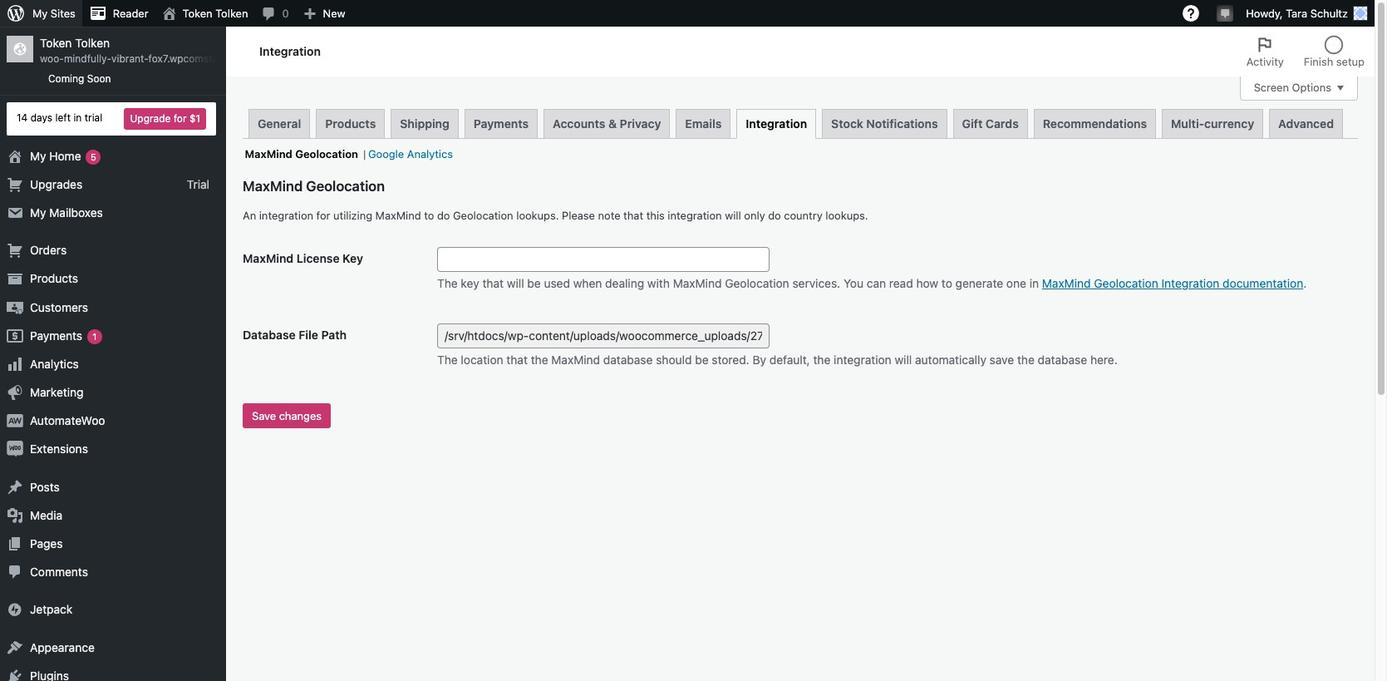 Task type: locate. For each thing, give the bounding box(es) containing it.
emails
[[686, 116, 722, 130]]

1 horizontal spatial database
[[1038, 352, 1088, 367]]

reader link
[[82, 0, 155, 27]]

the right the save
[[1018, 352, 1035, 367]]

tolken left 0 link
[[216, 7, 248, 20]]

services.
[[793, 276, 841, 290]]

for left $1
[[174, 112, 187, 124]]

0 vertical spatial the
[[437, 276, 458, 290]]

products link up 1
[[0, 265, 226, 293]]

save changes
[[252, 409, 322, 423]]

1 horizontal spatial lookups.
[[826, 208, 869, 222]]

payments for payments 1
[[30, 328, 82, 342]]

token up woo-
[[40, 36, 72, 50]]

0 horizontal spatial in
[[73, 112, 82, 124]]

0 horizontal spatial integration
[[259, 208, 314, 222]]

token
[[183, 7, 213, 20], [40, 36, 72, 50]]

accounts & privacy
[[553, 116, 661, 130]]

be
[[528, 276, 541, 290], [695, 352, 709, 367]]

1 horizontal spatial the
[[814, 352, 831, 367]]

pages
[[30, 536, 63, 551]]

orders link
[[0, 236, 226, 265]]

token inside the token tolken woo-mindfully-vibrant-fox7.wpcomstaging.com coming soon
[[40, 36, 72, 50]]

the for the key that will be used when dealing with maxmind geolocation services. you can read how to generate one in maxmind geolocation integration documentation .
[[437, 276, 458, 290]]

products up 'customers'
[[30, 271, 78, 286]]

do right only
[[769, 208, 782, 222]]

please
[[562, 208, 595, 222]]

fox7.wpcomstaging.com
[[149, 53, 261, 65]]

integration left stock
[[746, 116, 808, 130]]

for inside button
[[174, 112, 187, 124]]

0 vertical spatial products link
[[316, 109, 385, 138]]

maxmind right utilizing at the left of page
[[376, 208, 421, 222]]

my inside 'toolbar' navigation
[[32, 7, 48, 20]]

maxmind down an
[[243, 251, 294, 265]]

1 horizontal spatial integration
[[746, 116, 808, 130]]

advanced link
[[1270, 109, 1344, 138]]

stock notifications link
[[823, 109, 948, 138]]

an integration for utilizing maxmind to do geolocation lookups. please note that this integration will only do country lookups.
[[243, 208, 869, 222]]

1 vertical spatial token
[[40, 36, 72, 50]]

integration right default,
[[834, 352, 892, 367]]

vibrant-
[[111, 53, 149, 65]]

1 vertical spatial tolken
[[75, 36, 110, 50]]

products
[[325, 116, 376, 130], [30, 271, 78, 286]]

0 horizontal spatial integration
[[259, 44, 321, 58]]

to right how
[[942, 276, 953, 290]]

upgrades
[[30, 177, 82, 191]]

1 vertical spatial products link
[[0, 265, 226, 293]]

media
[[30, 508, 63, 522]]

in right one
[[1030, 276, 1040, 290]]

recommendations
[[1043, 116, 1148, 130]]

toolbar navigation
[[0, 0, 1375, 30]]

MaxMind License Key password field
[[437, 247, 770, 272]]

1 horizontal spatial products
[[325, 116, 376, 130]]

0 horizontal spatial will
[[507, 276, 524, 290]]

maxmind up an
[[243, 178, 303, 194]]

mailboxes
[[49, 205, 103, 220]]

finish setup button
[[1295, 27, 1375, 77]]

1 horizontal spatial token
[[183, 7, 213, 20]]

14 days left in trial
[[17, 112, 103, 124]]

will left only
[[725, 208, 742, 222]]

analytics up marketing on the bottom
[[30, 357, 79, 371]]

0 horizontal spatial database
[[604, 352, 653, 367]]

2 the from the top
[[437, 352, 458, 367]]

token tolken
[[183, 7, 248, 20]]

do down google analytics link
[[437, 208, 450, 222]]

be right should
[[695, 352, 709, 367]]

tolken up mindfully-
[[75, 36, 110, 50]]

left
[[55, 112, 71, 124]]

accounts
[[553, 116, 606, 130]]

one
[[1007, 276, 1027, 290]]

my mailboxes
[[30, 205, 103, 220]]

lookups. left please
[[517, 208, 559, 222]]

trial
[[85, 112, 103, 124]]

1 vertical spatial for
[[317, 208, 331, 222]]

token tolken woo-mindfully-vibrant-fox7.wpcomstaging.com coming soon
[[40, 36, 261, 85]]

1 vertical spatial be
[[695, 352, 709, 367]]

that right the key
[[483, 276, 504, 290]]

2 horizontal spatial integration
[[1162, 276, 1220, 290]]

gift cards link
[[953, 109, 1029, 138]]

1 horizontal spatial tolken
[[216, 7, 248, 20]]

2 vertical spatial that
[[507, 352, 528, 367]]

2 vertical spatial my
[[30, 205, 46, 220]]

multi-
[[1172, 116, 1205, 130]]

maxmind
[[245, 147, 293, 160], [243, 178, 303, 194], [376, 208, 421, 222], [243, 251, 294, 265], [673, 276, 722, 290], [1043, 276, 1092, 290], [552, 352, 600, 367]]

will left used
[[507, 276, 524, 290]]

for left utilizing at the left of page
[[317, 208, 331, 222]]

2 horizontal spatial that
[[624, 208, 644, 222]]

1 the from the top
[[437, 276, 458, 290]]

the left the key
[[437, 276, 458, 290]]

will left automatically
[[895, 352, 912, 367]]

automatewoo
[[30, 414, 105, 428]]

0 link
[[255, 0, 296, 27]]

options
[[1293, 81, 1332, 94]]

maxmind down when
[[552, 352, 600, 367]]

analytics down shipping
[[407, 147, 453, 160]]

maxmind license key
[[243, 251, 363, 265]]

tolken inside the token tolken woo-mindfully-vibrant-fox7.wpcomstaging.com coming soon
[[75, 36, 110, 50]]

lookups. right country
[[826, 208, 869, 222]]

0 vertical spatial token
[[183, 7, 213, 20]]

upgrade for $1
[[130, 112, 200, 124]]

2 vertical spatial will
[[895, 352, 912, 367]]

be left used
[[528, 276, 541, 290]]

0 horizontal spatial to
[[424, 208, 434, 222]]

0 horizontal spatial products
[[30, 271, 78, 286]]

this
[[647, 208, 665, 222]]

2 horizontal spatial the
[[1018, 352, 1035, 367]]

database left the here.
[[1038, 352, 1088, 367]]

shipping link
[[391, 109, 459, 138]]

file
[[299, 327, 318, 342]]

geolocation up utilizing at the left of page
[[306, 178, 385, 194]]

0 horizontal spatial token
[[40, 36, 72, 50]]

tolken for token tolken woo-mindfully-vibrant-fox7.wpcomstaging.com coming soon
[[75, 36, 110, 50]]

0 horizontal spatial the
[[531, 352, 549, 367]]

0 horizontal spatial payments
[[30, 328, 82, 342]]

analytics inside 'link'
[[30, 357, 79, 371]]

0 vertical spatial tolken
[[216, 7, 248, 20]]

my left sites
[[32, 7, 48, 20]]

payments right shipping
[[474, 116, 529, 130]]

0 horizontal spatial lookups.
[[517, 208, 559, 222]]

geolocation up "maxmind geolocation"
[[295, 147, 358, 160]]

0 vertical spatial products
[[325, 116, 376, 130]]

0 horizontal spatial do
[[437, 208, 450, 222]]

0 vertical spatial to
[[424, 208, 434, 222]]

the
[[437, 276, 458, 290], [437, 352, 458, 367]]

2 vertical spatial integration
[[1162, 276, 1220, 290]]

token inside 'toolbar' navigation
[[183, 7, 213, 20]]

the left location
[[437, 352, 458, 367]]

1 vertical spatial integration
[[746, 116, 808, 130]]

None text field
[[437, 323, 770, 348]]

1 horizontal spatial do
[[769, 208, 782, 222]]

integration down 0
[[259, 44, 321, 58]]

0 horizontal spatial tolken
[[75, 36, 110, 50]]

database
[[604, 352, 653, 367], [1038, 352, 1088, 367]]

in
[[73, 112, 82, 124], [1030, 276, 1040, 290]]

tolken inside token tolken link
[[216, 7, 248, 20]]

to down google analytics link
[[424, 208, 434, 222]]

that left "this"
[[624, 208, 644, 222]]

0 horizontal spatial for
[[174, 112, 187, 124]]

integration right "this"
[[668, 208, 722, 222]]

products inside main menu navigation
[[30, 271, 78, 286]]

0 horizontal spatial be
[[528, 276, 541, 290]]

products up maxmind geolocation | google analytics
[[325, 116, 376, 130]]

1 vertical spatial that
[[483, 276, 504, 290]]

reader
[[113, 7, 149, 20]]

my for my home 5
[[30, 149, 46, 163]]

integration
[[259, 44, 321, 58], [746, 116, 808, 130], [1162, 276, 1220, 290]]

the right default,
[[814, 352, 831, 367]]

1 horizontal spatial analytics
[[407, 147, 453, 160]]

here.
[[1091, 352, 1118, 367]]

the key that will be used when dealing with maxmind geolocation services. you can read how to generate one in maxmind geolocation integration documentation .
[[437, 276, 1307, 290]]

0 horizontal spatial analytics
[[30, 357, 79, 371]]

in right left
[[73, 112, 82, 124]]

1 horizontal spatial for
[[317, 208, 331, 222]]

payments link
[[465, 109, 538, 138]]

token up fox7.wpcomstaging.com
[[183, 7, 213, 20]]

0 horizontal spatial that
[[483, 276, 504, 290]]

my left home
[[30, 149, 46, 163]]

products link
[[316, 109, 385, 138], [0, 265, 226, 293]]

schultz
[[1311, 7, 1349, 20]]

2 horizontal spatial will
[[895, 352, 912, 367]]

geolocation up the key
[[453, 208, 514, 222]]

2 the from the left
[[814, 352, 831, 367]]

integration link
[[737, 109, 817, 138]]

1 horizontal spatial to
[[942, 276, 953, 290]]

accounts & privacy link
[[544, 109, 671, 138]]

key
[[461, 276, 480, 290]]

integration left the documentation
[[1162, 276, 1220, 290]]

stock notifications
[[832, 116, 938, 130]]

tolken
[[216, 7, 248, 20], [75, 36, 110, 50]]

0 vertical spatial in
[[73, 112, 82, 124]]

my down "upgrades"
[[30, 205, 46, 220]]

how
[[917, 276, 939, 290]]

finish
[[1305, 55, 1334, 68]]

0 vertical spatial analytics
[[407, 147, 453, 160]]

1 horizontal spatial payments
[[474, 116, 529, 130]]

0 vertical spatial that
[[624, 208, 644, 222]]

geolocation
[[295, 147, 358, 160], [306, 178, 385, 194], [453, 208, 514, 222], [725, 276, 790, 290], [1095, 276, 1159, 290]]

1 horizontal spatial products link
[[316, 109, 385, 138]]

1 vertical spatial products
[[30, 271, 78, 286]]

1 horizontal spatial that
[[507, 352, 528, 367]]

maxmind right with
[[673, 276, 722, 290]]

0 vertical spatial integration
[[259, 44, 321, 58]]

payments down 'customers'
[[30, 328, 82, 342]]

1 lookups. from the left
[[517, 208, 559, 222]]

products link up maxmind geolocation | google analytics
[[316, 109, 385, 138]]

1 vertical spatial analytics
[[30, 357, 79, 371]]

geolocation left services.
[[725, 276, 790, 290]]

tab list
[[1237, 27, 1375, 77]]

0 vertical spatial for
[[174, 112, 187, 124]]

in inside navigation
[[73, 112, 82, 124]]

that for maxmind
[[507, 352, 528, 367]]

save
[[990, 352, 1015, 367]]

payments inside main menu navigation
[[30, 328, 82, 342]]

0 vertical spatial payments
[[474, 116, 529, 130]]

my mailboxes link
[[0, 199, 226, 227]]

1 vertical spatial payments
[[30, 328, 82, 342]]

only
[[745, 208, 766, 222]]

database left should
[[604, 352, 653, 367]]

integration right an
[[259, 208, 314, 222]]

maxmind right one
[[1043, 276, 1092, 290]]

5
[[91, 151, 96, 162]]

save
[[252, 409, 276, 423]]

0 vertical spatial will
[[725, 208, 742, 222]]

license
[[297, 251, 340, 265]]

tab list containing activity
[[1237, 27, 1375, 77]]

0 vertical spatial my
[[32, 7, 48, 20]]

posts
[[30, 480, 60, 494]]

analytics
[[407, 147, 453, 160], [30, 357, 79, 371]]

2 horizontal spatial integration
[[834, 352, 892, 367]]

marketing link
[[0, 378, 226, 407]]

1 vertical spatial the
[[437, 352, 458, 367]]

that right location
[[507, 352, 528, 367]]

the for the location that the maxmind database should be stored. by default, the integration will automatically save the database here.
[[437, 352, 458, 367]]

my inside "link"
[[30, 205, 46, 220]]

my for my mailboxes
[[30, 205, 46, 220]]

the right location
[[531, 352, 549, 367]]

1 vertical spatial my
[[30, 149, 46, 163]]

1 horizontal spatial in
[[1030, 276, 1040, 290]]

trial
[[187, 177, 210, 191]]



Task type: describe. For each thing, give the bounding box(es) containing it.
soon
[[87, 72, 111, 85]]

payments for payments
[[474, 116, 529, 130]]

stock
[[832, 116, 864, 130]]

coming
[[48, 72, 84, 85]]

customers
[[30, 300, 88, 314]]

my sites link
[[0, 0, 82, 27]]

tolken for token tolken
[[216, 7, 248, 20]]

2 lookups. from the left
[[826, 208, 869, 222]]

2 database from the left
[[1038, 352, 1088, 367]]

1 horizontal spatial be
[[695, 352, 709, 367]]

country
[[784, 208, 823, 222]]

multi-currency link
[[1163, 109, 1264, 138]]

comments link
[[0, 558, 226, 587]]

customers link
[[0, 293, 226, 322]]

automatically
[[916, 352, 987, 367]]

geolocation up the here.
[[1095, 276, 1159, 290]]

main menu navigation
[[0, 27, 261, 681]]

1 database from the left
[[604, 352, 653, 367]]

currency
[[1205, 116, 1255, 130]]

when
[[574, 276, 602, 290]]

1 horizontal spatial will
[[725, 208, 742, 222]]

privacy
[[620, 116, 661, 130]]

maxmind down general
[[245, 147, 293, 160]]

location
[[461, 352, 504, 367]]

media link
[[0, 501, 226, 530]]

token for token tolken
[[183, 7, 213, 20]]

default,
[[770, 352, 811, 367]]

utilizing
[[333, 208, 373, 222]]

my sites
[[32, 7, 76, 20]]

analytics link
[[0, 350, 226, 378]]

extensions link
[[0, 435, 226, 464]]

upgrade
[[130, 112, 171, 124]]

$1
[[190, 112, 200, 124]]

screen options
[[1255, 81, 1332, 94]]

extensions
[[30, 442, 88, 456]]

mindfully-
[[64, 53, 111, 65]]

orders
[[30, 243, 67, 257]]

2 do from the left
[[769, 208, 782, 222]]

appearance
[[30, 640, 95, 654]]

activity
[[1247, 55, 1285, 68]]

.
[[1304, 276, 1307, 290]]

marketing
[[30, 385, 84, 399]]

general
[[258, 116, 301, 130]]

1 horizontal spatial integration
[[668, 208, 722, 222]]

1
[[93, 331, 97, 342]]

14
[[17, 112, 28, 124]]

maxmind geolocation | google analytics
[[245, 147, 453, 160]]

howdy,
[[1247, 7, 1284, 20]]

finish setup
[[1305, 55, 1365, 68]]

the location that the maxmind database should be stored. by default, the integration will automatically save the database here.
[[437, 352, 1118, 367]]

advanced
[[1279, 116, 1335, 130]]

3 the from the left
[[1018, 352, 1035, 367]]

upgrade for $1 button
[[124, 108, 206, 129]]

you
[[844, 276, 864, 290]]

posts link
[[0, 473, 226, 501]]

tara
[[1287, 7, 1308, 20]]

jetpack link
[[0, 596, 226, 624]]

woo-
[[40, 53, 64, 65]]

1 do from the left
[[437, 208, 450, 222]]

token for token tolken woo-mindfully-vibrant-fox7.wpcomstaging.com coming soon
[[40, 36, 72, 50]]

0 horizontal spatial products link
[[0, 265, 226, 293]]

gift cards
[[963, 116, 1019, 130]]

database
[[243, 327, 296, 342]]

new link
[[296, 0, 352, 27]]

screen
[[1255, 81, 1290, 94]]

1 vertical spatial to
[[942, 276, 953, 290]]

new
[[323, 7, 346, 20]]

my home 5
[[30, 149, 96, 163]]

notification image
[[1219, 6, 1233, 19]]

should
[[656, 352, 692, 367]]

stored.
[[712, 352, 750, 367]]

home
[[49, 149, 81, 163]]

documentation
[[1223, 276, 1304, 290]]

maxmind geolocation link
[[243, 145, 360, 162]]

maxmind geolocation
[[243, 178, 385, 194]]

screen options button
[[1240, 76, 1359, 101]]

days
[[30, 112, 52, 124]]

0
[[282, 7, 289, 20]]

1 vertical spatial will
[[507, 276, 524, 290]]

&
[[609, 116, 617, 130]]

that for be
[[483, 276, 504, 290]]

automatewoo link
[[0, 407, 226, 435]]

0 vertical spatial be
[[528, 276, 541, 290]]

emails link
[[676, 109, 731, 138]]

integration inside integration "link"
[[746, 116, 808, 130]]

payments 1
[[30, 328, 97, 342]]

setup
[[1337, 55, 1365, 68]]

pages link
[[0, 530, 226, 558]]

maxmind geolocation integration documentation link
[[1043, 276, 1304, 290]]

recommendations link
[[1034, 109, 1157, 138]]

cards
[[986, 116, 1019, 130]]

general link
[[249, 109, 310, 138]]

1 vertical spatial in
[[1030, 276, 1040, 290]]

notifications
[[867, 116, 938, 130]]

used
[[544, 276, 570, 290]]

my for my sites
[[32, 7, 48, 20]]

can
[[867, 276, 887, 290]]

token tolken link
[[155, 0, 255, 27]]

google
[[368, 147, 404, 160]]

1 the from the left
[[531, 352, 549, 367]]



Task type: vqa. For each thing, say whether or not it's contained in the screenshot.
Products by Attribute
no



